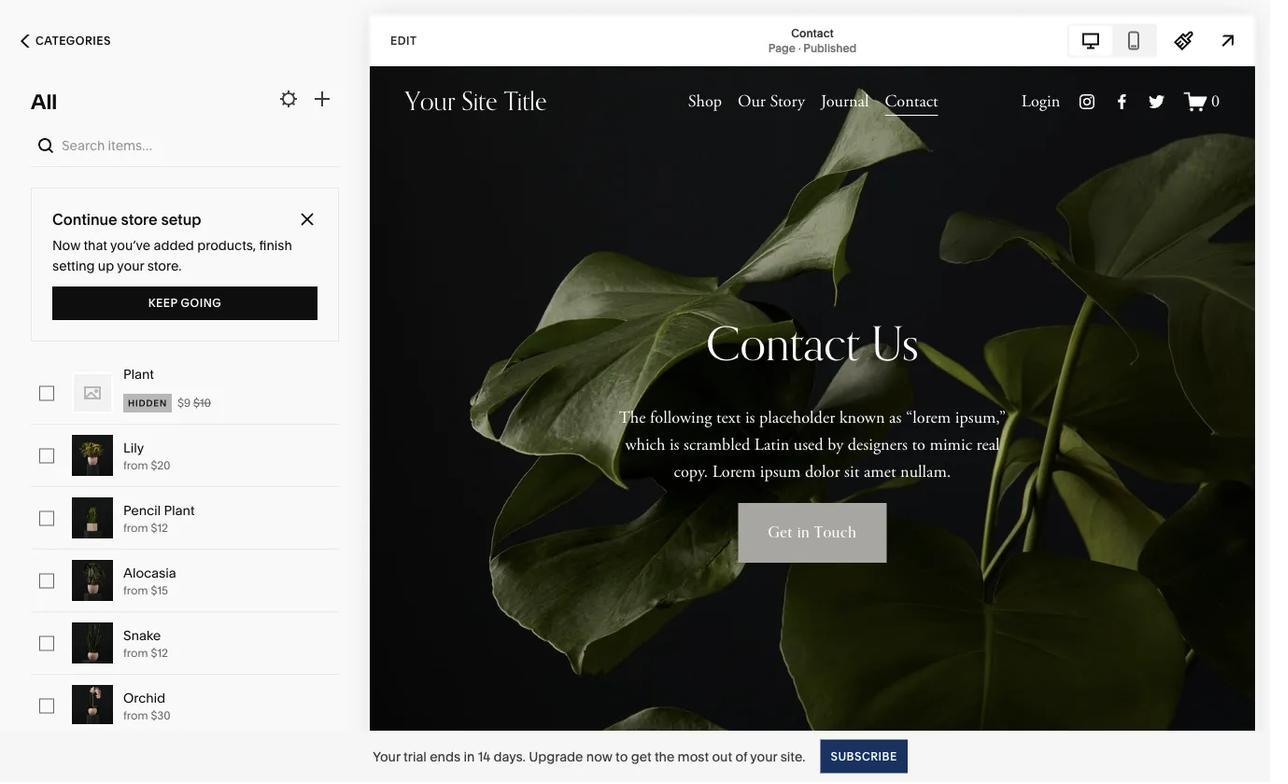 Task type: vqa. For each thing, say whether or not it's contained in the screenshot.
'Orchid' on the left of the page
yes



Task type: describe. For each thing, give the bounding box(es) containing it.
in
[[464, 749, 475, 765]]

snake
[[123, 628, 161, 644]]

subscribe button
[[820, 740, 907, 774]]

Search items… text field
[[62, 125, 334, 166]]

from inside "pencil plant from $12"
[[123, 522, 148, 535]]

14
[[478, 749, 490, 765]]

products,
[[197, 238, 256, 254]]

that
[[84, 238, 107, 254]]

you've
[[110, 238, 151, 254]]

pencil plant from $12
[[123, 503, 195, 535]]

contact
[[791, 26, 834, 40]]

categories
[[35, 34, 111, 48]]

now that you've added products, finish setting up your store.
[[52, 238, 292, 274]]

1 vertical spatial your
[[750, 749, 777, 765]]

days.
[[493, 749, 526, 765]]

most
[[678, 749, 709, 765]]

$9 $10
[[177, 396, 211, 410]]

store
[[121, 210, 158, 228]]

finish
[[259, 238, 292, 254]]

your trial ends in 14 days. upgrade now to get the most out of your site.
[[373, 749, 805, 765]]

ends
[[430, 749, 460, 765]]

published
[[803, 41, 857, 55]]

alocasia
[[123, 565, 176, 581]]

edit button
[[378, 23, 429, 58]]

added
[[154, 238, 194, 254]]

your
[[373, 749, 400, 765]]

all
[[31, 89, 57, 114]]

$20
[[151, 459, 170, 473]]

orchid
[[123, 691, 165, 706]]

page
[[768, 41, 795, 55]]

out
[[712, 749, 732, 765]]

going
[[181, 296, 222, 310]]

$15
[[151, 584, 168, 598]]

$10
[[193, 396, 211, 410]]

keep going button
[[52, 287, 318, 320]]

$12 inside "pencil plant from $12"
[[151, 522, 168, 535]]

continue
[[52, 210, 117, 228]]

your inside now that you've added products, finish setting up your store.
[[117, 258, 144, 274]]

to
[[615, 749, 628, 765]]



Task type: locate. For each thing, give the bounding box(es) containing it.
row group
[[0, 362, 370, 783]]

0 vertical spatial $12
[[151, 522, 168, 535]]

5 from from the top
[[123, 709, 148, 723]]

from inside snake from $12
[[123, 647, 148, 660]]

site.
[[780, 749, 805, 765]]

3 from from the top
[[123, 584, 148, 598]]

now
[[586, 749, 612, 765]]

continue store setup
[[52, 210, 201, 228]]

2 $12 from the top
[[151, 647, 168, 660]]

from for orchid
[[123, 709, 148, 723]]

from
[[123, 459, 148, 473], [123, 522, 148, 535], [123, 584, 148, 598], [123, 647, 148, 660], [123, 709, 148, 723]]

pencil
[[123, 503, 161, 519]]

alocasia from $15
[[123, 565, 176, 598]]

your down you've
[[117, 258, 144, 274]]

from for alocasia
[[123, 584, 148, 598]]

orchid from $30
[[123, 691, 170, 723]]

2 from from the top
[[123, 522, 148, 535]]

subscribe
[[831, 750, 897, 763]]

get
[[631, 749, 651, 765]]

from for snake
[[123, 647, 148, 660]]

$12 down pencil
[[151, 522, 168, 535]]

up
[[98, 258, 114, 274]]

now
[[52, 238, 80, 254]]

hidden
[[128, 398, 167, 409]]

your
[[117, 258, 144, 274], [750, 749, 777, 765]]

row group containing plant
[[0, 362, 370, 783]]

$12
[[151, 522, 168, 535], [151, 647, 168, 660]]

0 horizontal spatial your
[[117, 258, 144, 274]]

$12 down snake
[[151, 647, 168, 660]]

keep
[[148, 296, 178, 310]]

setting
[[52, 258, 95, 274]]

plant right pencil
[[164, 503, 195, 519]]

$9
[[177, 396, 191, 410]]

plant up 'hidden'
[[123, 367, 154, 382]]

0 vertical spatial your
[[117, 258, 144, 274]]

plant
[[123, 367, 154, 382], [164, 503, 195, 519]]

1 vertical spatial $12
[[151, 647, 168, 660]]

from for lily
[[123, 459, 148, 473]]

from down pencil
[[123, 522, 148, 535]]

of
[[735, 749, 747, 765]]

1 horizontal spatial your
[[750, 749, 777, 765]]

setup
[[161, 210, 201, 228]]

your right of
[[750, 749, 777, 765]]

0 vertical spatial plant
[[123, 367, 154, 382]]

from inside the lily from $20
[[123, 459, 148, 473]]

from down snake
[[123, 647, 148, 660]]

store.
[[147, 258, 182, 274]]

lily from $20
[[123, 440, 170, 473]]

from down alocasia
[[123, 584, 148, 598]]

from down orchid
[[123, 709, 148, 723]]

1 vertical spatial plant
[[164, 503, 195, 519]]

keep going
[[148, 296, 222, 310]]

0 horizontal spatial plant
[[123, 367, 154, 382]]

1 horizontal spatial plant
[[164, 503, 195, 519]]

categories button
[[0, 21, 132, 62]]

·
[[798, 41, 801, 55]]

the
[[655, 749, 674, 765]]

trial
[[404, 749, 427, 765]]

4 from from the top
[[123, 647, 148, 660]]

$12 inside snake from $12
[[151, 647, 168, 660]]

contact page · published
[[768, 26, 857, 55]]

1 from from the top
[[123, 459, 148, 473]]

tab list
[[1069, 26, 1155, 56]]

upgrade
[[529, 749, 583, 765]]

plant inside "pencil plant from $12"
[[164, 503, 195, 519]]

from inside orchid from $30
[[123, 709, 148, 723]]

from inside alocasia from $15
[[123, 584, 148, 598]]

edit
[[390, 34, 417, 47]]

1 $12 from the top
[[151, 522, 168, 535]]

snake from $12
[[123, 628, 168, 660]]

$30
[[151, 709, 170, 723]]

from down lily
[[123, 459, 148, 473]]

lily
[[123, 440, 144, 456]]



